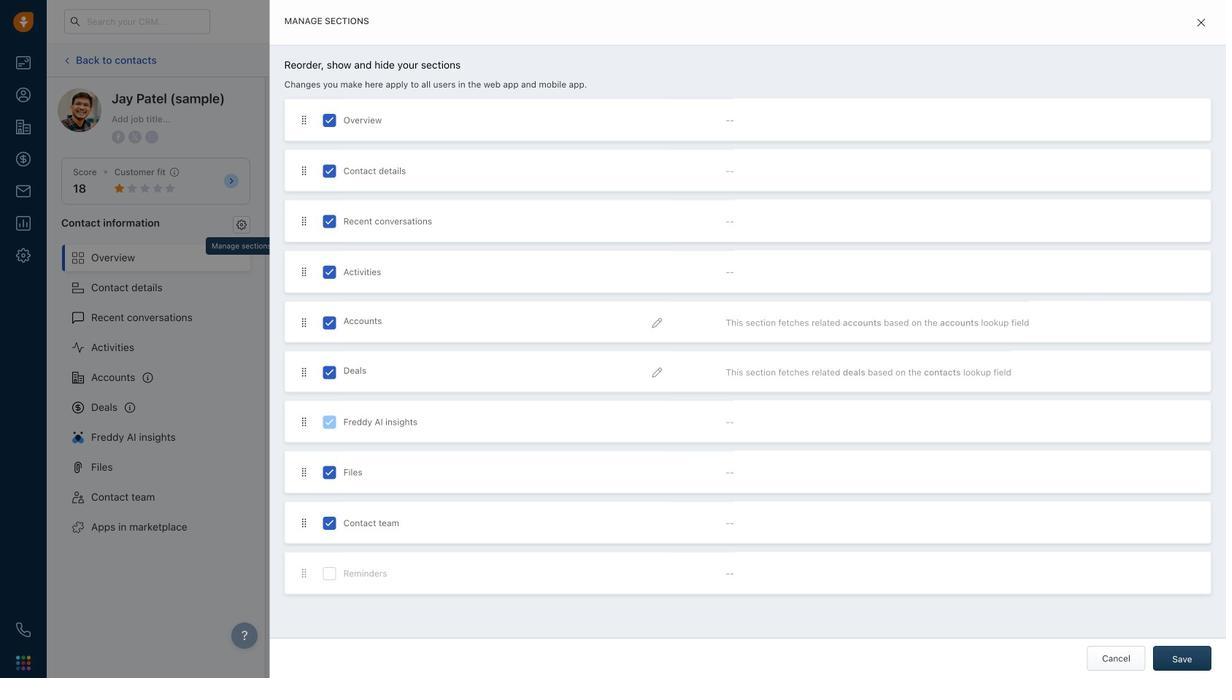Task type: locate. For each thing, give the bounding box(es) containing it.
1 vertical spatial container_wx8msf4aqz5i3rn1 image
[[295, 500, 310, 515]]

center image
[[653, 368, 663, 378]]

cell
[[324, 433, 471, 463]]

1 container_wx8msf4aqz5i3rn1 image from the top
[[295, 434, 310, 449]]

3 ui drag handle image from the top
[[300, 367, 309, 377]]

ui drag handle image
[[300, 115, 309, 125], [300, 216, 309, 227], [300, 267, 309, 277]]

container_wx8msf4aqz5i3rn1 image
[[295, 434, 310, 449], [295, 500, 310, 515]]

row
[[324, 433, 913, 463]]

1 ui drag handle image from the top
[[300, 166, 309, 176]]

2 ui drag handle image from the top
[[300, 318, 309, 328]]

1 vertical spatial ui drag handle image
[[300, 216, 309, 227]]

container_wx8msf4aqz5i3rn1 image
[[324, 513, 333, 522], [295, 568, 310, 582], [295, 635, 310, 650]]

dialog
[[270, 0, 1227, 678]]

mng settings image
[[237, 220, 247, 230]]

Search your CRM... text field
[[64, 9, 210, 34]]

0 vertical spatial ui drag handle image
[[300, 115, 309, 125]]

phone image
[[16, 623, 31, 638]]

tooltip
[[206, 237, 277, 258]]

phone element
[[9, 616, 38, 645]]

4 ui drag handle image from the top
[[300, 417, 309, 427]]

ui drag handle image
[[300, 166, 309, 176], [300, 318, 309, 328], [300, 367, 309, 377], [300, 417, 309, 427], [300, 467, 309, 478], [300, 518, 309, 528], [300, 569, 309, 579]]

0 vertical spatial container_wx8msf4aqz5i3rn1 image
[[295, 434, 310, 449]]

0 vertical spatial container_wx8msf4aqz5i3rn1 image
[[324, 513, 333, 522]]

2 vertical spatial ui drag handle image
[[300, 267, 309, 277]]

2 ui drag handle image from the top
[[300, 216, 309, 227]]



Task type: vqa. For each thing, say whether or not it's contained in the screenshot.
mng settings icon
yes



Task type: describe. For each thing, give the bounding box(es) containing it.
6 ui drag handle image from the top
[[300, 518, 309, 528]]

freshworks switcher image
[[16, 656, 31, 671]]

1 vertical spatial container_wx8msf4aqz5i3rn1 image
[[295, 568, 310, 582]]

5 ui drag handle image from the top
[[300, 467, 309, 478]]

center image
[[653, 318, 663, 328]]

7 ui drag handle image from the top
[[300, 569, 309, 579]]

1 ui drag handle image from the top
[[300, 115, 309, 125]]

2 vertical spatial container_wx8msf4aqz5i3rn1 image
[[295, 635, 310, 650]]

3 ui drag handle image from the top
[[300, 267, 309, 277]]

2 container_wx8msf4aqz5i3rn1 image from the top
[[295, 500, 310, 515]]



